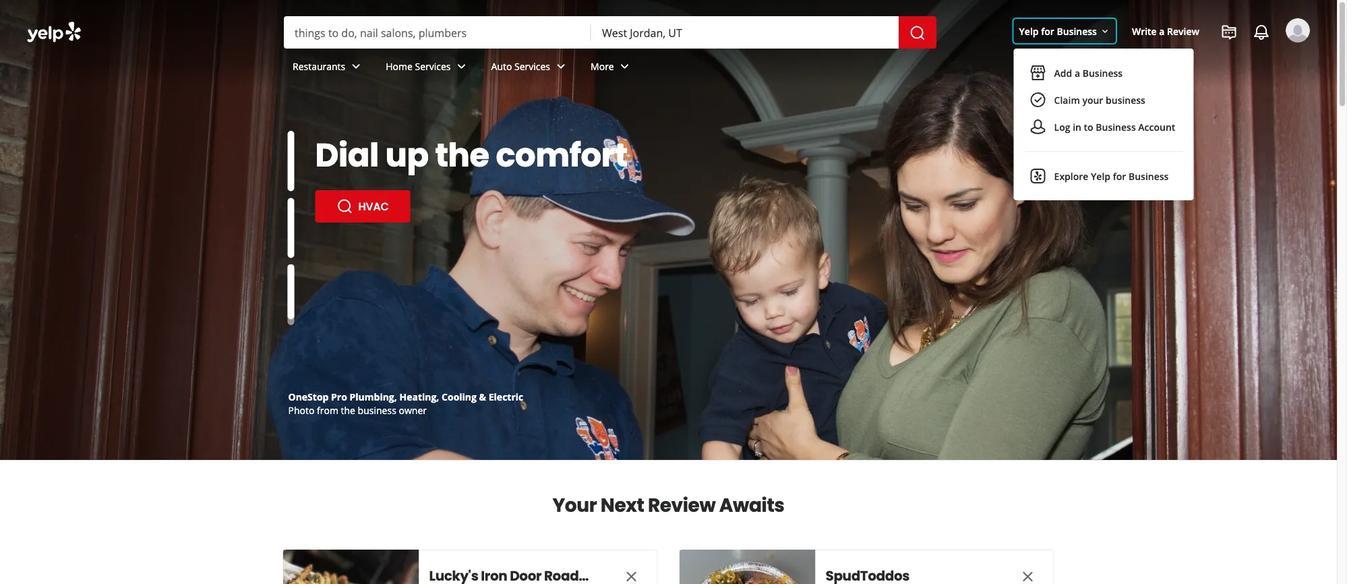 Task type: describe. For each thing, give the bounding box(es) containing it.
business inside button
[[1106, 93, 1146, 106]]

review for a
[[1168, 25, 1200, 37]]

Near text field
[[602, 25, 888, 40]]

&
[[479, 390, 486, 403]]

add a business
[[1055, 66, 1123, 79]]

1 horizontal spatial yelp
[[1092, 170, 1111, 182]]

claim your business button
[[1025, 86, 1184, 113]]

plumbing,
[[350, 390, 397, 403]]

up
[[386, 132, 429, 178]]

24 chevron down v2 image for more
[[617, 58, 633, 74]]

none field near
[[602, 25, 888, 40]]

1 select slide image from the top
[[288, 131, 294, 191]]

your
[[553, 492, 597, 518]]

add
[[1055, 66, 1073, 79]]

photo of spudtoddos image
[[680, 550, 816, 584]]

none search field containing yelp for business
[[0, 0, 1338, 200]]

restaurants link
[[282, 49, 375, 88]]

services for auto services
[[515, 60, 551, 73]]

auto services link
[[481, 49, 580, 88]]

2 select slide image from the top
[[288, 198, 294, 258]]

dismiss card image for photo of lucky's iron door roadhouse at bottom
[[624, 569, 640, 584]]

business left 16 chevron down v2 image
[[1057, 25, 1098, 37]]

review for next
[[648, 492, 716, 518]]

explore banner section banner
[[0, 0, 1338, 460]]

explore yelp for business button
[[1025, 163, 1184, 190]]

auto
[[491, 60, 512, 73]]

to
[[1084, 120, 1094, 133]]

24 friends v2 image
[[1031, 119, 1047, 135]]

business inside button
[[1096, 120, 1137, 133]]

the inside onestop pro plumbing, heating, cooling & electric photo from the business owner
[[341, 404, 356, 417]]

onestop
[[288, 390, 329, 403]]

dismiss card image for photo of spudtoddos
[[1020, 569, 1037, 584]]

none search field inside explore banner section banner
[[284, 16, 940, 49]]

1 vertical spatial for
[[1114, 170, 1127, 182]]

awaits
[[720, 492, 785, 518]]

24 search v2 image
[[337, 198, 353, 215]]

Find text field
[[295, 25, 581, 40]]

projects image
[[1222, 24, 1238, 40]]

dial
[[315, 132, 379, 178]]

business down account
[[1129, 170, 1169, 182]]

0 horizontal spatial yelp
[[1020, 25, 1039, 37]]

comfort
[[496, 132, 628, 178]]

dial up the comfort
[[315, 132, 628, 178]]

next
[[601, 492, 645, 518]]

services for home services
[[415, 60, 451, 73]]

24 chevron down v2 image for home services
[[454, 58, 470, 74]]

yelp for business button
[[1014, 19, 1116, 43]]

cooling
[[442, 390, 477, 403]]

explore
[[1055, 170, 1089, 182]]

0 vertical spatial the
[[435, 132, 490, 178]]

photo
[[288, 404, 315, 417]]

account
[[1139, 120, 1176, 133]]

business inside onestop pro plumbing, heating, cooling & electric photo from the business owner
[[358, 404, 397, 417]]

24 yelp for biz v2 image
[[1031, 168, 1047, 184]]

business categories element
[[282, 49, 1311, 88]]



Task type: vqa. For each thing, say whether or not it's contained in the screenshot.
bottom For
yes



Task type: locate. For each thing, give the bounding box(es) containing it.
yelp for business
[[1020, 25, 1098, 37]]

24 chevron down v2 image left auto
[[454, 58, 470, 74]]

2 vertical spatial select slide image
[[288, 261, 294, 321]]

1 24 chevron down v2 image from the left
[[454, 58, 470, 74]]

0 horizontal spatial dismiss card image
[[624, 569, 640, 584]]

search image
[[910, 25, 926, 41]]

0 horizontal spatial review
[[648, 492, 716, 518]]

owner
[[399, 404, 427, 417]]

dismiss card image
[[624, 569, 640, 584], [1020, 569, 1037, 584]]

yelp
[[1020, 25, 1039, 37], [1092, 170, 1111, 182]]

review right next
[[648, 492, 716, 518]]

None field
[[295, 25, 581, 40], [602, 25, 888, 40]]

2 services from the left
[[515, 60, 551, 73]]

business up "claim your business" button
[[1083, 66, 1123, 79]]

0 vertical spatial select slide image
[[288, 131, 294, 191]]

a inside 'write a review' link
[[1160, 25, 1165, 37]]

explore yelp for business
[[1055, 170, 1169, 182]]

log in to business account
[[1055, 120, 1176, 133]]

0 horizontal spatial a
[[1075, 66, 1081, 79]]

1 horizontal spatial for
[[1114, 170, 1127, 182]]

a right write
[[1160, 25, 1165, 37]]

home services
[[386, 60, 451, 73]]

hvac link
[[315, 190, 411, 223]]

the
[[435, 132, 490, 178], [341, 404, 356, 417]]

log in to business account button
[[1025, 113, 1184, 140]]

2 dismiss card image from the left
[[1020, 569, 1037, 584]]

electric
[[489, 390, 524, 403]]

24 add biz v2 image
[[1031, 65, 1047, 81]]

0 horizontal spatial 24 chevron down v2 image
[[454, 58, 470, 74]]

1 vertical spatial yelp
[[1092, 170, 1111, 182]]

yelp right explore
[[1092, 170, 1111, 182]]

yelp up 24 add biz v2 'icon'
[[1020, 25, 1039, 37]]

1 24 chevron down v2 image from the left
[[348, 58, 364, 74]]

24 chevron down v2 image
[[348, 58, 364, 74], [617, 58, 633, 74]]

24 claim v2 image
[[1031, 92, 1047, 108]]

services
[[415, 60, 451, 73], [515, 60, 551, 73]]

terry t. image
[[1286, 18, 1311, 43]]

24 chevron down v2 image
[[454, 58, 470, 74], [553, 58, 569, 74]]

review right write
[[1168, 25, 1200, 37]]

0 vertical spatial for
[[1042, 25, 1055, 37]]

2 24 chevron down v2 image from the left
[[617, 58, 633, 74]]

1 vertical spatial select slide image
[[288, 198, 294, 258]]

24 chevron down v2 image for restaurants
[[348, 58, 364, 74]]

0 horizontal spatial the
[[341, 404, 356, 417]]

1 dismiss card image from the left
[[624, 569, 640, 584]]

write a review link
[[1127, 19, 1206, 43]]

user actions element
[[1009, 17, 1330, 200]]

1 vertical spatial a
[[1075, 66, 1081, 79]]

1 horizontal spatial dismiss card image
[[1020, 569, 1037, 584]]

1 horizontal spatial none field
[[602, 25, 888, 40]]

restaurants
[[293, 60, 346, 73]]

log
[[1055, 120, 1071, 133]]

more
[[591, 60, 614, 73]]

0 horizontal spatial none field
[[295, 25, 581, 40]]

1 horizontal spatial a
[[1160, 25, 1165, 37]]

none field up business categories element
[[602, 25, 888, 40]]

business down plumbing,
[[358, 404, 397, 417]]

24 chevron down v2 image inside auto services link
[[553, 58, 569, 74]]

16 chevron down v2 image
[[1100, 26, 1111, 37]]

auto services
[[491, 60, 551, 73]]

review inside user actions element
[[1168, 25, 1200, 37]]

business up log in to business account
[[1106, 93, 1146, 106]]

a right add
[[1075, 66, 1081, 79]]

1 vertical spatial business
[[358, 404, 397, 417]]

onestop pro plumbing, heating, cooling & electric link
[[288, 390, 524, 403]]

services right auto
[[515, 60, 551, 73]]

services inside home services "link"
[[415, 60, 451, 73]]

for up 24 add biz v2 'icon'
[[1042, 25, 1055, 37]]

0 vertical spatial review
[[1168, 25, 1200, 37]]

1 horizontal spatial services
[[515, 60, 551, 73]]

24 chevron down v2 image right restaurants
[[348, 58, 364, 74]]

more link
[[580, 49, 644, 88]]

the down pro
[[341, 404, 356, 417]]

claim your business
[[1055, 93, 1146, 106]]

home
[[386, 60, 413, 73]]

1 horizontal spatial the
[[435, 132, 490, 178]]

review
[[1168, 25, 1200, 37], [648, 492, 716, 518]]

select slide image
[[288, 131, 294, 191], [288, 198, 294, 258], [288, 261, 294, 321]]

your next review awaits
[[553, 492, 785, 518]]

services inside auto services link
[[515, 60, 551, 73]]

1 none field from the left
[[295, 25, 581, 40]]

0 horizontal spatial business
[[358, 404, 397, 417]]

none field find
[[295, 25, 581, 40]]

1 services from the left
[[415, 60, 451, 73]]

1 horizontal spatial 24 chevron down v2 image
[[617, 58, 633, 74]]

24 chevron down v2 image right auto services
[[553, 58, 569, 74]]

2 24 chevron down v2 image from the left
[[553, 58, 569, 74]]

add a business button
[[1025, 59, 1184, 86]]

3 select slide image from the top
[[288, 261, 294, 321]]

hvac
[[359, 199, 389, 214]]

24 chevron down v2 image inside "more" link
[[617, 58, 633, 74]]

none field up home services "link"
[[295, 25, 581, 40]]

None search field
[[0, 0, 1338, 200]]

0 horizontal spatial for
[[1042, 25, 1055, 37]]

0 vertical spatial business
[[1106, 93, 1146, 106]]

0 vertical spatial a
[[1160, 25, 1165, 37]]

business right to
[[1096, 120, 1137, 133]]

for
[[1042, 25, 1055, 37], [1114, 170, 1127, 182]]

0 vertical spatial yelp
[[1020, 25, 1039, 37]]

onestop pro plumbing, heating, cooling & electric photo from the business owner
[[288, 390, 524, 417]]

24 chevron down v2 image inside home services "link"
[[454, 58, 470, 74]]

a for add
[[1075, 66, 1081, 79]]

a for write
[[1160, 25, 1165, 37]]

services right the home
[[415, 60, 451, 73]]

your
[[1083, 93, 1104, 106]]

notifications image
[[1254, 24, 1270, 40]]

1 horizontal spatial 24 chevron down v2 image
[[553, 58, 569, 74]]

photo of lucky's iron door roadhouse image
[[283, 550, 419, 584]]

0 horizontal spatial services
[[415, 60, 451, 73]]

a inside add a business button
[[1075, 66, 1081, 79]]

business
[[1057, 25, 1098, 37], [1083, 66, 1123, 79], [1096, 120, 1137, 133], [1129, 170, 1169, 182]]

0 horizontal spatial 24 chevron down v2 image
[[348, 58, 364, 74]]

the right 'up'
[[435, 132, 490, 178]]

1 horizontal spatial business
[[1106, 93, 1146, 106]]

2 none field from the left
[[602, 25, 888, 40]]

24 chevron down v2 image for auto services
[[553, 58, 569, 74]]

1 horizontal spatial review
[[1168, 25, 1200, 37]]

a
[[1160, 25, 1165, 37], [1075, 66, 1081, 79]]

for right explore
[[1114, 170, 1127, 182]]

write a review
[[1133, 25, 1200, 37]]

home services link
[[375, 49, 481, 88]]

24 chevron down v2 image right more at the left of the page
[[617, 58, 633, 74]]

from
[[317, 404, 339, 417]]

pro
[[331, 390, 347, 403]]

claim
[[1055, 93, 1081, 106]]

write
[[1133, 25, 1157, 37]]

1 vertical spatial the
[[341, 404, 356, 417]]

None search field
[[284, 16, 940, 49]]

1 vertical spatial review
[[648, 492, 716, 518]]

in
[[1073, 120, 1082, 133]]

heating,
[[400, 390, 439, 403]]

24 chevron down v2 image inside restaurants link
[[348, 58, 364, 74]]

business
[[1106, 93, 1146, 106], [358, 404, 397, 417]]



